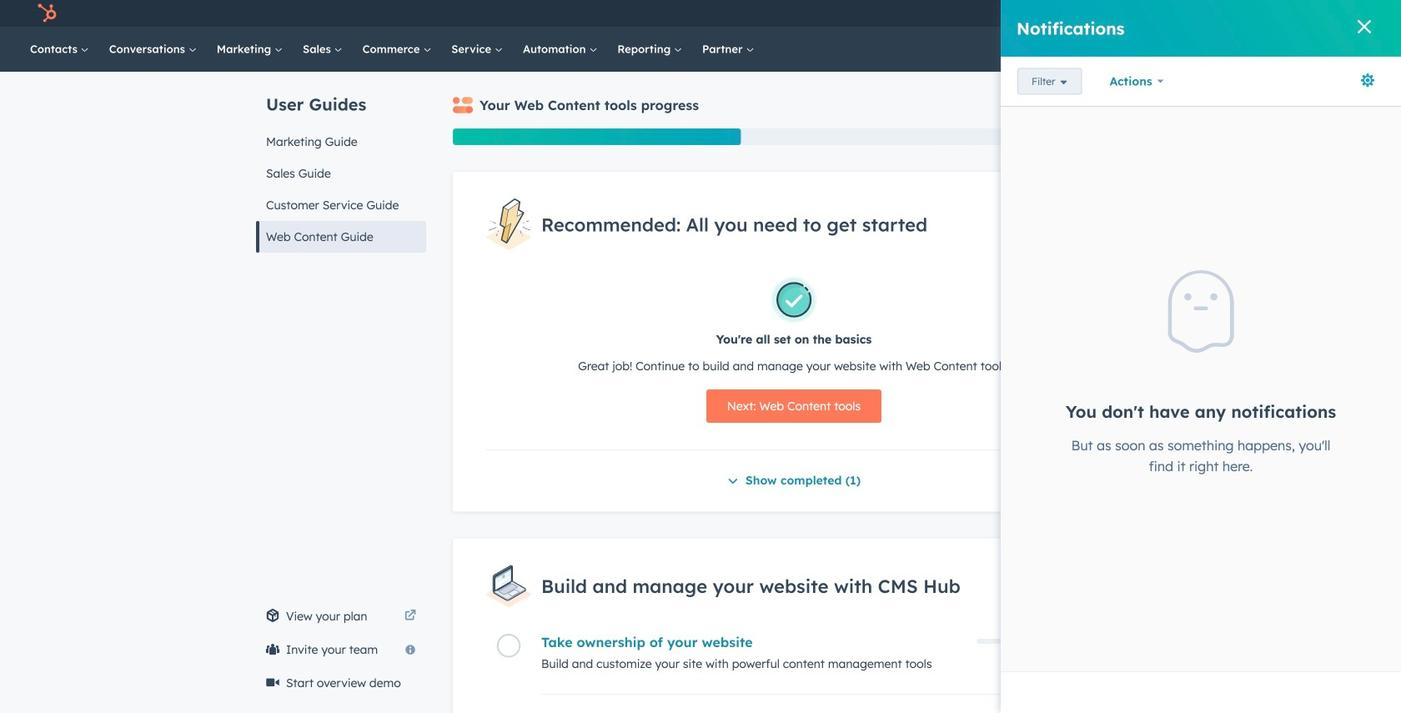 Task type: locate. For each thing, give the bounding box(es) containing it.
progress bar
[[453, 128, 741, 145]]

menu
[[1068, 0, 1382, 27]]

Search HubSpot search field
[[1167, 35, 1343, 63]]

1 link opens in a new window image from the top
[[405, 607, 416, 627]]

link opens in a new window image
[[405, 607, 416, 627], [405, 611, 416, 622]]



Task type: vqa. For each thing, say whether or not it's contained in the screenshot.
MARKETPLACES icon
yes



Task type: describe. For each thing, give the bounding box(es) containing it.
gary orlando image
[[1317, 6, 1332, 21]]

marketplaces image
[[1191, 8, 1206, 23]]

user guides element
[[256, 72, 426, 253]]

2 link opens in a new window image from the top
[[405, 611, 416, 622]]



